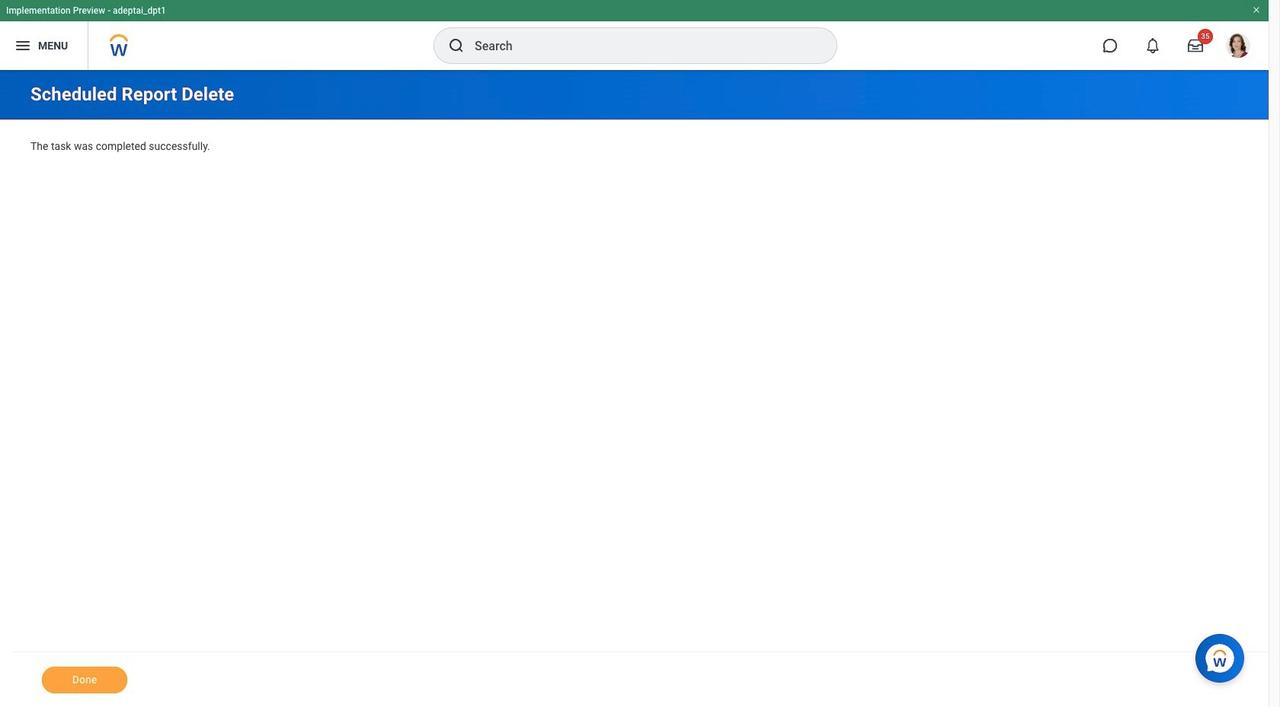 Task type: describe. For each thing, give the bounding box(es) containing it.
inbox large image
[[1188, 38, 1203, 53]]

Search Workday  search field
[[475, 29, 805, 62]]

profile logan mcneil image
[[1226, 34, 1250, 61]]



Task type: vqa. For each thing, say whether or not it's contained in the screenshot.
notifications large image
yes



Task type: locate. For each thing, give the bounding box(es) containing it.
search image
[[447, 37, 466, 55]]

close environment banner image
[[1252, 5, 1261, 14]]

main content
[[0, 70, 1269, 708]]

banner
[[0, 0, 1269, 70]]

justify image
[[14, 37, 32, 55]]

notifications large image
[[1145, 38, 1161, 53]]



